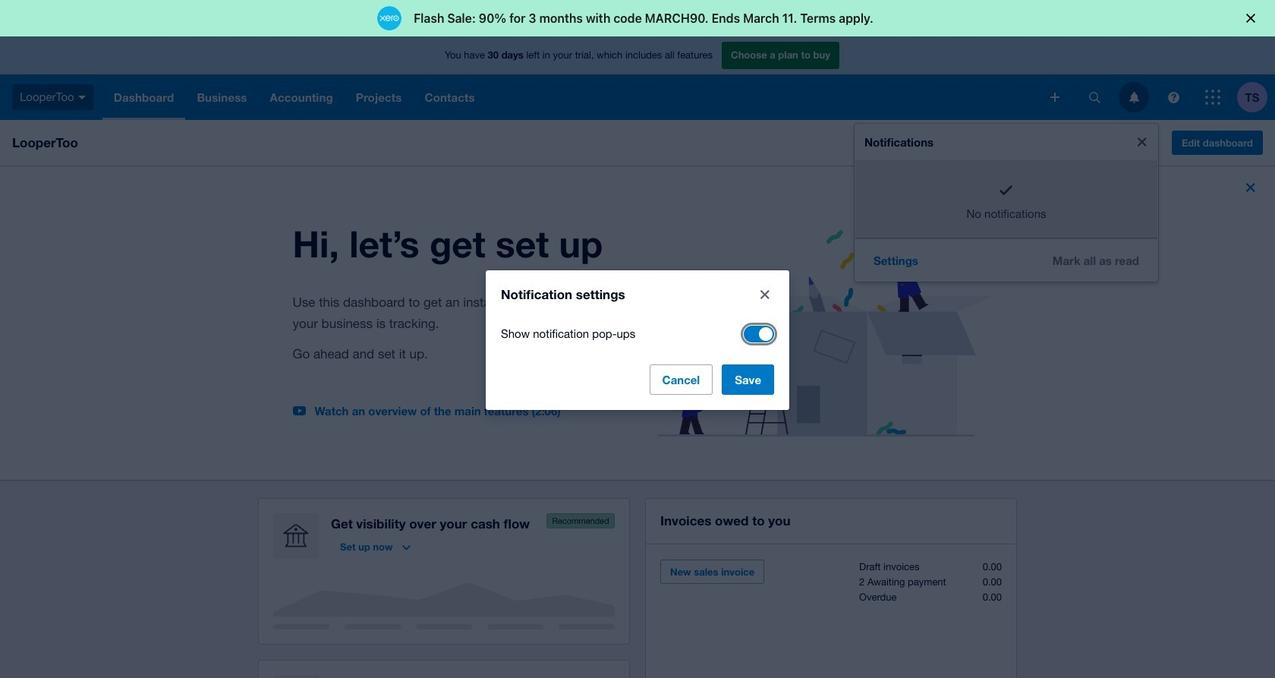 Task type: vqa. For each thing, say whether or not it's contained in the screenshot.
'dialog'
yes



Task type: locate. For each thing, give the bounding box(es) containing it.
svg image
[[1089, 92, 1101, 103], [1130, 92, 1140, 103], [78, 96, 86, 99]]

group
[[855, 124, 1159, 281]]

0 horizontal spatial svg image
[[78, 96, 86, 99]]

close image
[[1239, 175, 1264, 200]]

dialog
[[0, 0, 1276, 36], [486, 270, 790, 410]]

banner
[[0, 0, 1276, 678]]

2 horizontal spatial svg image
[[1206, 90, 1221, 105]]

0 horizontal spatial svg image
[[1051, 93, 1060, 102]]

0 vertical spatial dialog
[[0, 0, 1276, 36]]

1 vertical spatial dialog
[[486, 270, 790, 410]]

svg image
[[1206, 90, 1221, 105], [1168, 92, 1180, 103], [1051, 93, 1060, 102]]

2 horizontal spatial svg image
[[1130, 92, 1140, 103]]



Task type: describe. For each thing, give the bounding box(es) containing it.
banking icon image
[[273, 513, 319, 559]]

banking preview line graph image
[[273, 583, 615, 629]]

1 horizontal spatial svg image
[[1168, 92, 1180, 103]]

1 horizontal spatial svg image
[[1089, 92, 1101, 103]]

recommended icon image
[[547, 513, 615, 528]]



